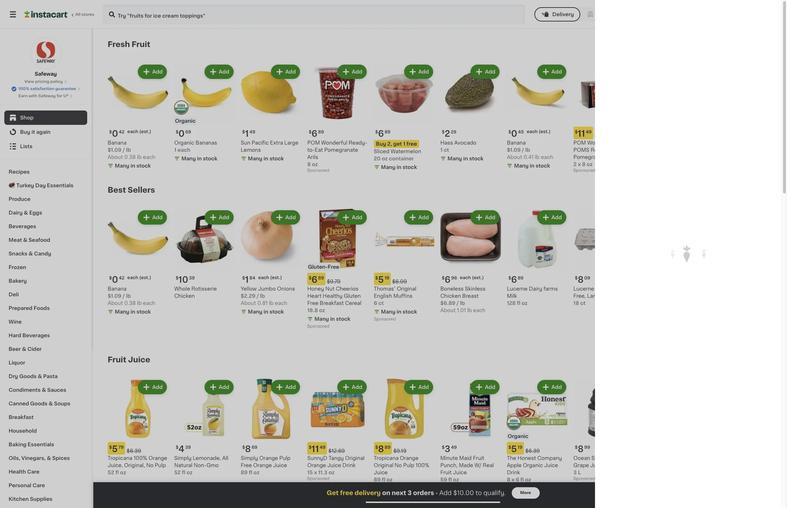 Task type: vqa. For each thing, say whether or not it's contained in the screenshot.


Task type: describe. For each thing, give the bounding box(es) containing it.
in down the honest company apple organic juice drink 8 x 6 fl oz
[[530, 486, 535, 491]]

& right beer
[[22, 347, 26, 352]]

oz inside lucerne dairy farms milk 128 fl oz
[[522, 301, 528, 306]]

beer & cider
[[9, 347, 42, 352]]

health care
[[9, 470, 39, 475]]

each (est.) for $ 0 42
[[127, 130, 151, 134]]

cran-
[[608, 456, 622, 461]]

$11.49 original price: $12.69 element
[[307, 442, 368, 455]]

dairy & eggs
[[9, 210, 42, 215]]

buy for buy 2, get 1 free
[[376, 142, 386, 147]]

(est.) for $ 0 45
[[539, 130, 551, 134]]

$ inside $ 0 42
[[109, 130, 112, 134]]

muffins
[[394, 294, 413, 299]]

about down $ 0 42
[[108, 155, 123, 160]]

for
[[57, 94, 62, 98]]

oz inside pom wonderful pom poms ready-to-eat pomegranate arils 2 x 8 oz
[[587, 162, 593, 167]]

stock down container at the top
[[403, 165, 417, 170]]

many in stock down muffins
[[381, 309, 417, 314]]

oz inside pom wonderful ready- to-eat pomegranate arils 8 oz
[[312, 162, 318, 167]]

$ inside $ 8 09
[[575, 276, 578, 280]]

$ inside $ 2 29
[[442, 130, 445, 134]]

$5.19 original price: $6.09 element
[[374, 273, 435, 285]]

in down 0.41
[[530, 164, 535, 169]]

pulp inside $ 8 89 $9.19 tropicana orange original no pulp 100% juice 89 fl oz
[[403, 463, 415, 468]]

& left the spices
[[47, 456, 51, 461]]

/ for $0.45 each (estimated) element
[[522, 148, 524, 153]]

$5.19 original price: $6.39 element
[[507, 442, 568, 455]]

product group containing 3
[[441, 379, 501, 484]]

next
[[392, 490, 406, 496]]

$ 6 89 up milk
[[509, 276, 524, 284]]

1 right get
[[403, 142, 406, 147]]

wine link
[[4, 315, 87, 329]]

milk
[[507, 294, 517, 299]]

100% inside $ 8 89 $9.19 tropicana orange original no pulp 100% juice 89 fl oz
[[416, 463, 429, 468]]

banana inside banana $1.09 / lb about 0.41 lb each
[[507, 141, 526, 146]]

spray
[[592, 456, 606, 461]]

deli link
[[4, 288, 87, 302]]

2 inside product group
[[445, 130, 450, 138]]

pom for pom wonderful pom poms ready-to-eat pomegranate arils 2 x 8 oz
[[574, 141, 586, 146]]

sun pacific extra large lemons
[[241, 141, 299, 153]]

in down 0.81
[[264, 309, 268, 314]]

2 pom from the left
[[615, 141, 628, 146]]

kitchen supplies link
[[4, 493, 87, 506]]

many in stock down 0.41
[[514, 164, 550, 169]]

89 left $9.19
[[385, 446, 391, 450]]

each inside banana $1.09 / lb about 0.41 lb each
[[541, 155, 554, 160]]

stock inside product group
[[469, 156, 484, 161]]

cheerios
[[336, 286, 359, 291]]

6 up pom wonderful ready- to-eat pomegranate arils 8 oz
[[312, 130, 318, 138]]

poms
[[574, 148, 590, 153]]

x inside the honest company apple organic juice drink 8 x 6 fl oz
[[512, 478, 515, 483]]

cereal
[[345, 301, 362, 306]]

0.38 for 10
[[124, 301, 136, 306]]

$ 11 49
[[575, 130, 592, 138]]

in down muffins
[[397, 309, 402, 314]]

banana $1.09 / lb about 0.38 lb each for 0
[[108, 141, 155, 160]]

each inside "$ 0 42 each (est.)"
[[127, 276, 138, 280]]

vinegars,
[[21, 456, 46, 461]]

no inside $ 8 89 $9.19 tropicana orange original no pulp 100% juice 89 fl oz
[[395, 463, 402, 468]]

$ inside $ 1 49
[[242, 130, 245, 134]]

juice inside the honest company apple organic juice drink 8 x 6 fl oz
[[544, 463, 558, 468]]

oz inside $ 11 49 $12.69 sunnyd tangy original orange juice drink 15 x 11.3 oz
[[329, 470, 335, 475]]

1 inside $1.84 each (estimated) element
[[245, 276, 249, 284]]

buy it again link
[[4, 125, 87, 139]]

buy for buy it again
[[20, 130, 30, 135]]

many in stock inside product group
[[448, 156, 484, 161]]

arils inside pom wonderful ready- to-eat pomegranate arils 8 oz
[[307, 155, 318, 160]]

in up best sellers
[[131, 164, 135, 169]]

l
[[578, 470, 581, 475]]

simply for 4
[[174, 456, 192, 461]]

many down 18.8
[[315, 317, 329, 322]]

8 inside pom wonderful ready- to-eat pomegranate arils 8 oz
[[307, 162, 311, 167]]

0 vertical spatial essentials
[[47, 183, 73, 188]]

in down container at the top
[[397, 165, 402, 170]]

(est.) for $ 0 42
[[139, 130, 151, 134]]

0 for $ 0 42
[[112, 130, 118, 138]]

fl inside the honest company apple organic juice drink 8 x 6 fl oz
[[521, 478, 524, 483]]

stock down muffins
[[403, 309, 417, 314]]

$ 6 89 up pom wonderful ready- to-eat pomegranate arils 8 oz
[[309, 130, 324, 138]]

each (est.) for $ 0 45
[[527, 130, 551, 134]]

52 inside simply lemonade, all natural non-gmo 52 fl oz
[[174, 470, 181, 475]]

many down the sliced watermelon 20 oz container
[[381, 165, 396, 170]]

fl inside $ 5 79 $6.39 tropicana 100% orange juice, original, no pulp 52 fl oz
[[115, 470, 119, 475]]

ocean
[[574, 456, 590, 461]]

ct inside lucerne eggs, cage free, large 18 ct
[[581, 301, 586, 306]]

lucerne for 6
[[507, 286, 528, 291]]

oz inside simply lemonade, all natural non-gmo 52 fl oz
[[187, 470, 193, 475]]

hass avocado 1 ct
[[441, 141, 477, 153]]

about down "$ 0 42 each (est.)"
[[108, 301, 123, 306]]

1 up sun
[[245, 130, 249, 138]]

$ 8 69
[[242, 445, 258, 454]]

many in stock down organic bananas 1 each
[[181, 156, 218, 161]]

0 for $ 0 69
[[179, 130, 185, 138]]

condiments
[[9, 388, 41, 393]]

hard beverages link
[[4, 329, 87, 343]]

$5.79 original price: $6.39 element
[[108, 442, 169, 455]]

free inside item carousel region
[[407, 142, 417, 147]]

drink inside the 'ocean spray cran- grape juice drink 3 l'
[[606, 463, 619, 468]]

household
[[9, 429, 37, 434]]

juice inside simply orange pulp free orange juice 89 fl oz
[[273, 463, 287, 468]]

$ inside $ 11 49 $12.69 sunnyd tangy original orange juice drink 15 x 11.3 oz
[[309, 446, 312, 450]]

stock down the yellow jumbo onions $2.29 / lb about 0.81 lb each
[[270, 309, 284, 314]]

pom wonderful pom poms ready-to-eat pomegranate arils 2 x 8 oz
[[574, 141, 628, 167]]

stock down banana $1.09 / lb about 0.41 lb each at top
[[536, 164, 550, 169]]

128
[[507, 301, 516, 306]]

dry
[[9, 374, 18, 379]]

oz inside the sliced watermelon 20 oz container
[[382, 156, 388, 161]]

19 for $6.39
[[518, 446, 523, 450]]

frozen link
[[4, 261, 87, 274]]

large inside sun pacific extra large lemons
[[284, 141, 299, 146]]

add inside get free delivery on next 3 orders • add $10.00 to qualify.
[[439, 490, 452, 496]]

organic up $ 0 69
[[175, 119, 196, 124]]

many inside product group
[[448, 156, 462, 161]]

$6.96 each (estimated) element
[[441, 273, 501, 285]]

x inside $ 11 49 $12.69 sunnyd tangy original orange juice drink 15 x 11.3 oz
[[314, 470, 317, 475]]

69 for 0
[[185, 130, 191, 134]]

juice inside $ 8 89 $9.19 tropicana orange original no pulp 100% juice 89 fl oz
[[374, 470, 388, 475]]

real
[[483, 463, 494, 468]]

many in stock up best sellers
[[115, 164, 151, 169]]

(est.) for $ 1 84
[[270, 276, 282, 280]]

original for 11
[[345, 456, 365, 461]]

$ 6 89 up 2,
[[375, 130, 391, 138]]

to
[[476, 490, 482, 496]]

orange inside $ 11 49 $12.69 sunnyd tangy original orange juice drink 15 x 11.3 oz
[[307, 463, 326, 468]]

canned
[[9, 401, 29, 406]]

39 for 10
[[189, 276, 195, 280]]

/ for $0.42 each (estimated) element corresponding to 0
[[123, 148, 125, 153]]

foods
[[34, 306, 50, 311]]

health care link
[[4, 465, 87, 479]]

extra
[[270, 141, 283, 146]]

to- inside pom wonderful ready- to-eat pomegranate arils 8 oz
[[307, 148, 315, 153]]

juice inside the minute maid fruit punch, made w/ real fruit juice 59 fl oz
[[453, 470, 467, 475]]

satisfaction
[[30, 87, 54, 91]]

in down organic bananas 1 each
[[197, 156, 202, 161]]

all stores link
[[24, 4, 95, 24]]

pasta
[[43, 374, 58, 379]]

sunnyd
[[307, 456, 327, 461]]

$ inside the $ 6 96
[[442, 276, 445, 280]]

6 up honey
[[312, 276, 318, 284]]

0.41
[[524, 155, 534, 160]]

$ inside '$ 4 39'
[[176, 446, 179, 450]]

each (est.) for $ 6 96
[[460, 276, 484, 280]]

free,
[[574, 294, 586, 299]]

& left eggs
[[24, 210, 28, 215]]

qualify.
[[484, 490, 506, 496]]

& left pasta
[[38, 374, 42, 379]]

fl inside $ 8 89 $9.19 tropicana orange original no pulp 100% juice 89 fl oz
[[382, 478, 386, 483]]

10
[[179, 276, 188, 284]]

(est.) inside "$ 0 42 each (est.)"
[[139, 276, 151, 280]]

1 horizontal spatial 3
[[445, 445, 451, 454]]

$ 6 96
[[442, 276, 457, 284]]

many down "$ 0 42 each (est.)"
[[115, 309, 129, 314]]

organic inside organic bananas 1 each
[[174, 141, 194, 146]]

6 left 96
[[445, 276, 451, 284]]

rotisserie
[[191, 286, 217, 291]]

fl inside simply lemonade, all natural non-gmo 52 fl oz
[[182, 470, 185, 475]]

stock down "$ 0 42 each (est.)"
[[136, 309, 151, 314]]

2 inside pom wonderful pom poms ready-to-eat pomegranate arils 2 x 8 oz
[[574, 162, 577, 167]]

0 vertical spatial safeway
[[35, 71, 57, 76]]

stock down cereal
[[336, 317, 351, 322]]

main content containing 0
[[93, 29, 782, 508]]

simply for 8
[[241, 456, 258, 461]]

tangy
[[329, 456, 344, 461]]

goods for canned
[[30, 401, 47, 406]]

wine
[[9, 320, 22, 325]]

health
[[9, 470, 26, 475]]

many down english
[[381, 309, 396, 314]]

about inside the yellow jumbo onions $2.29 / lb about 0.81 lb each
[[241, 301, 256, 306]]

ct inside hass avocado 1 ct
[[444, 148, 449, 153]]

pomegranate inside pom wonderful pom poms ready-to-eat pomegranate arils 2 x 8 oz
[[574, 155, 608, 160]]

eat inside pom wonderful ready- to-eat pomegranate arils 8 oz
[[315, 148, 323, 153]]

stock down "bananas"
[[203, 156, 218, 161]]

delivery button
[[535, 7, 581, 22]]

boneless skinless chicken breast $6.89 / lb about 1.01 lb each
[[441, 286, 486, 313]]

pom for pom wonderful ready- to-eat pomegranate arils 8 oz
[[307, 141, 320, 146]]

& left candy
[[29, 251, 33, 256]]

$1.09 inside banana $1.09 / lb about 0.41 lb each
[[507, 148, 521, 153]]

/ for 10's $0.42 each (estimated) element
[[123, 294, 125, 299]]

8 inside the honest company apple organic juice drink 8 x 6 fl oz
[[507, 478, 511, 483]]

$6.89 original price: $9.79 element
[[307, 273, 368, 285]]

89 down gluten-free on the left bottom of page
[[318, 276, 324, 280]]

meat & seafood
[[9, 238, 50, 243]]

$ 2 29
[[442, 130, 457, 138]]

$13.79
[[595, 133, 611, 138]]

to- inside pom wonderful pom poms ready-to-eat pomegranate arils 2 x 8 oz
[[609, 148, 617, 153]]

oz inside the minute maid fruit punch, made w/ real fruit juice 59 fl oz
[[453, 478, 459, 483]]

many in stock down the honest company apple organic juice drink 8 x 6 fl oz
[[514, 486, 550, 491]]

sponsored badge image down english
[[374, 318, 396, 322]]

$ 11 49 $12.69 sunnyd tangy original orange juice drink 15 x 11.3 oz
[[307, 445, 365, 475]]

$ 5 19 for thomas'
[[375, 276, 390, 284]]

candy
[[34, 251, 51, 256]]

89 up 2,
[[385, 130, 391, 134]]

6 inside thomas' original english muffins 6 ct
[[374, 301, 377, 306]]

personal care
[[9, 483, 45, 488]]

$11.49 original price: $13.79 element
[[574, 127, 635, 139]]

many in stock down 0.81
[[248, 309, 284, 314]]

about inside boneless skinless chicken breast $6.89 / lb about 1.01 lb each
[[441, 308, 456, 313]]

4
[[179, 445, 185, 454]]

lemons
[[241, 148, 261, 153]]

ct inside thomas' original english muffins 6 ct
[[379, 301, 384, 306]]

get
[[327, 490, 339, 496]]

ready- inside pom wonderful ready- to-eat pomegranate arils 8 oz
[[349, 141, 367, 146]]

boneless
[[441, 286, 464, 291]]

dairy inside lucerne dairy farms milk 128 fl oz
[[529, 286, 543, 291]]

$ inside $ 8 99
[[575, 446, 578, 450]]

11 for 11
[[578, 130, 585, 138]]

52 inside $ 5 79 $6.39 tropicana 100% orange juice, original, no pulp 52 fl oz
[[108, 470, 114, 475]]

$ inside $ 0 69
[[176, 130, 179, 134]]

cider
[[27, 347, 42, 352]]

1 vertical spatial beverages
[[22, 333, 50, 338]]

produce link
[[4, 192, 87, 206]]

x inside pom wonderful pom poms ready-to-eat pomegranate arils 2 x 8 oz
[[578, 162, 581, 167]]

11.3
[[318, 470, 327, 475]]

bakery
[[9, 279, 27, 284]]

& left the soups on the left
[[49, 401, 53, 406]]

0 vertical spatial beverages
[[9, 224, 36, 229]]

84
[[250, 276, 255, 280]]

wonderful for pomegranate
[[321, 141, 348, 146]]

$ inside $ 5 79 $6.39 tropicana 100% orange juice, original, no pulp 52 fl oz
[[109, 446, 112, 450]]

39 for 4
[[185, 446, 191, 450]]

thomas' original english muffins 6 ct
[[374, 286, 417, 306]]

89 up 'delivery'
[[374, 478, 381, 483]]

$2.29
[[241, 294, 256, 299]]

15
[[307, 470, 313, 475]]

many down the honest company apple organic juice drink 8 x 6 fl oz
[[514, 486, 529, 491]]

$ inside $ 8 69
[[242, 446, 245, 450]]

many up best
[[115, 164, 129, 169]]

many down 0.81
[[248, 309, 263, 314]]

lemonade,
[[193, 456, 221, 461]]

goods for dry
[[19, 374, 37, 379]]

service type group
[[535, 7, 635, 22]]

farms
[[544, 286, 558, 291]]

19 for $6.09
[[385, 276, 390, 280]]

wonderful for to-
[[588, 141, 614, 146]]

2 horizontal spatial free
[[328, 265, 339, 270]]

stock down sun pacific extra large lemons
[[270, 156, 284, 161]]

0 for $ 0 42 each (est.)
[[112, 276, 118, 284]]

$ 6 89 inside $6.89 original price: $9.79 element
[[309, 276, 324, 284]]

100% inside button
[[18, 87, 29, 91]]

banana for 5
[[108, 286, 127, 291]]

6 up milk
[[511, 276, 517, 284]]

shop
[[20, 115, 34, 120]]

product group containing 2
[[441, 63, 501, 164]]

89 up pom wonderful ready- to-eat pomegranate arils 8 oz
[[318, 130, 324, 134]]

0 horizontal spatial dairy
[[9, 210, 23, 215]]

free inside honey nut cheerios heart healthy gluten free breakfast cereal 18.8 oz
[[307, 301, 319, 306]]

breakfast link
[[4, 411, 87, 424]]

meat
[[9, 238, 22, 243]]

$ 0 69
[[176, 130, 191, 138]]

18
[[574, 301, 579, 306]]

gluten
[[344, 294, 361, 299]]

sellers
[[128, 186, 155, 194]]

breakfast inside honey nut cheerios heart healthy gluten free breakfast cereal 18.8 oz
[[320, 301, 344, 306]]

& left sauces
[[42, 388, 46, 393]]

baking essentials
[[9, 442, 54, 447]]

$6.09
[[392, 279, 407, 284]]

/ inside boneless skinless chicken breast $6.89 / lb about 1.01 lb each
[[457, 301, 459, 306]]

$9.19
[[394, 449, 407, 454]]

3 inside get free delivery on next 3 orders • add $10.00 to qualify.
[[408, 490, 412, 496]]

6 up sliced
[[378, 130, 384, 138]]

dry goods & pasta link
[[4, 370, 87, 383]]

oz inside $ 5 79 $6.39 tropicana 100% orange juice, original, no pulp 52 fl oz
[[120, 470, 126, 475]]

safeway link
[[30, 37, 62, 78]]

$ inside $ 1 84
[[242, 276, 245, 280]]

$0.45 each (estimated) element
[[507, 127, 568, 139]]

sponsored badge image down 18.8
[[307, 325, 329, 329]]

pulp inside simply orange pulp free orange juice 89 fl oz
[[279, 456, 291, 461]]

& right meat
[[23, 238, 27, 243]]

orange inside $ 5 79 $6.39 tropicana 100% orange juice, original, no pulp 52 fl oz
[[149, 456, 167, 461]]

yellow
[[241, 286, 257, 291]]

1 item carousel region from the top
[[108, 37, 768, 178]]

fl inside simply orange pulp free orange juice 89 fl oz
[[249, 470, 252, 475]]



Task type: locate. For each thing, give the bounding box(es) containing it.
0 horizontal spatial chicken
[[174, 294, 195, 299]]

spices
[[52, 456, 70, 461]]

many in stock down sun pacific extra large lemons
[[248, 156, 284, 161]]

39 inside '$ 4 39'
[[185, 446, 191, 450]]

juice inside the 'ocean spray cran- grape juice drink 3 l'
[[591, 463, 604, 468]]

view pricing policy link
[[24, 79, 67, 85]]

personal
[[9, 483, 31, 488]]

$6.89
[[441, 301, 456, 306]]

1 vertical spatial ready-
[[591, 148, 609, 153]]

again
[[36, 130, 51, 135]]

0 horizontal spatial pomegranate
[[324, 148, 358, 153]]

2 vertical spatial item carousel region
[[108, 353, 768, 497]]

bananas
[[196, 141, 217, 146]]

many down hass avocado 1 ct at the right top of the page
[[448, 156, 462, 161]]

0 horizontal spatial no
[[146, 463, 154, 468]]

ready-
[[349, 141, 367, 146], [591, 148, 609, 153]]

49 inside $ 1 49
[[250, 130, 255, 134]]

many in stock down "$ 0 42 each (est.)"
[[115, 309, 151, 314]]

1 pom from the left
[[574, 141, 586, 146]]

2 $6.39 from the left
[[526, 449, 540, 454]]

1 horizontal spatial 100%
[[134, 456, 147, 461]]

$1.09 for 6
[[108, 148, 121, 153]]

0 vertical spatial 39
[[189, 276, 195, 280]]

chicken
[[441, 294, 461, 299], [174, 294, 195, 299]]

beverages
[[9, 224, 36, 229], [22, 333, 50, 338]]

condiments & sauces
[[9, 388, 66, 393]]

8 inside $ 8 89 $9.19 tropicana orange original no pulp 100% juice 89 fl oz
[[378, 445, 384, 454]]

1 vertical spatial banana $1.09 / lb about 0.38 lb each
[[108, 286, 155, 306]]

1 0.38 from the top
[[124, 155, 136, 160]]

banana for 6
[[108, 141, 127, 146]]

0 horizontal spatial breakfast
[[9, 415, 34, 420]]

0 horizontal spatial 69
[[185, 130, 191, 134]]

oz inside $ 8 89 $9.19 tropicana orange original no pulp 100% juice 89 fl oz
[[387, 478, 393, 483]]

each inside the yellow jumbo onions $2.29 / lb about 0.81 lb each
[[275, 301, 287, 306]]

11 up poms
[[578, 130, 585, 138]]

$10.00
[[453, 490, 474, 496]]

100% up the "original,"
[[134, 456, 147, 461]]

(est.) inside $6.96 each (estimated) element
[[472, 276, 484, 280]]

in inside product group
[[463, 156, 468, 161]]

meat & seafood link
[[4, 233, 87, 247]]

2 chicken from the left
[[174, 294, 195, 299]]

$1.09 down $ 0 42
[[108, 148, 121, 153]]

19 up honest
[[518, 446, 523, 450]]

0 horizontal spatial free
[[340, 490, 353, 496]]

89 up lucerne dairy farms milk 128 fl oz
[[518, 276, 524, 280]]

$8.89 original price: $9.19 element
[[374, 442, 435, 455]]

(est.) for $ 6 96
[[472, 276, 484, 280]]

1 vertical spatial essentials
[[28, 442, 54, 447]]

chicken for boneless
[[441, 294, 461, 299]]

1 horizontal spatial to-
[[609, 148, 617, 153]]

fl
[[517, 301, 521, 306], [115, 470, 119, 475], [249, 470, 252, 475], [182, 470, 185, 475], [449, 478, 452, 483], [382, 478, 386, 483], [521, 478, 524, 483]]

1 horizontal spatial buy
[[376, 142, 386, 147]]

1 vertical spatial free
[[307, 301, 319, 306]]

1 vertical spatial dairy
[[529, 286, 543, 291]]

$1.09 down "$ 0 42 each (est.)"
[[108, 294, 121, 299]]

apple
[[507, 463, 522, 468]]

drink down cran-
[[606, 463, 619, 468]]

0 horizontal spatial arils
[[307, 155, 318, 160]]

pulp left natural
[[155, 463, 166, 468]]

59
[[441, 478, 447, 483]]

0 horizontal spatial 52
[[108, 470, 114, 475]]

$ inside the $ 10 39
[[176, 276, 179, 280]]

1 horizontal spatial arils
[[609, 155, 620, 160]]

3 right next at the bottom of the page
[[408, 490, 412, 496]]

$ inside $ 11 49
[[575, 130, 578, 134]]

29
[[451, 130, 457, 134]]

each (est.) for $ 1 84
[[258, 276, 282, 280]]

cage
[[611, 286, 624, 291]]

11 inside $ 11 49 $12.69 sunnyd tangy original orange juice drink 15 x 11.3 oz
[[312, 445, 319, 454]]

simply inside simply lemonade, all natural non-gmo 52 fl oz
[[174, 456, 192, 461]]

in
[[264, 156, 268, 161], [463, 156, 468, 161], [197, 156, 202, 161], [131, 164, 135, 169], [530, 164, 535, 169], [397, 165, 402, 170], [131, 309, 135, 314], [264, 309, 268, 314], [397, 309, 402, 314], [330, 317, 335, 322], [530, 486, 535, 491]]

$ 5 19 inside "$5.19 original price: $6.09" element
[[375, 276, 390, 284]]

3 up minute
[[445, 445, 451, 454]]

1 no from the left
[[146, 463, 154, 468]]

0 vertical spatial free
[[328, 265, 339, 270]]

1 horizontal spatial breakfast
[[320, 301, 344, 306]]

many down organic bananas 1 each
[[181, 156, 196, 161]]

1 horizontal spatial x
[[512, 478, 515, 483]]

healthy
[[323, 294, 343, 299]]

$0.42 each (estimated) element for 0
[[108, 127, 169, 139]]

2 wonderful from the left
[[321, 141, 348, 146]]

2 horizontal spatial ct
[[581, 301, 586, 306]]

large inside lucerne eggs, cage free, large 18 ct
[[587, 294, 602, 299]]

1 inside organic bananas 1 each
[[174, 148, 176, 153]]

sponsored badge image down 11.3
[[307, 477, 329, 481]]

oz inside honey nut cheerios heart healthy gluten free breakfast cereal 18.8 oz
[[319, 308, 325, 313]]

0 horizontal spatial drink
[[343, 463, 356, 468]]

tropicana for 5
[[108, 456, 132, 461]]

main content
[[93, 29, 782, 508]]

original
[[397, 286, 417, 291], [345, 456, 365, 461], [374, 463, 394, 468]]

1 horizontal spatial 2
[[574, 162, 577, 167]]

safeway down 100% satisfaction guarantee
[[38, 94, 56, 98]]

chicken down whole
[[174, 294, 195, 299]]

69 inside $ 8 69
[[252, 446, 258, 450]]

safeway logo image
[[30, 37, 62, 69]]

hass
[[441, 141, 453, 146]]

2 $0.42 each (estimated) element from the top
[[108, 273, 169, 285]]

simply
[[241, 456, 258, 461], [174, 456, 192, 461]]

about down $2.29
[[241, 301, 256, 306]]

100% satisfaction guarantee button
[[11, 85, 80, 92]]

/ up 0.41
[[522, 148, 524, 153]]

39 inside the $ 10 39
[[189, 276, 195, 280]]

1 vertical spatial item carousel region
[[108, 183, 768, 347]]

lucerne for 8
[[574, 286, 594, 291]]

1 lucerne from the left
[[574, 286, 594, 291]]

earn
[[19, 94, 28, 98]]

3 left l
[[574, 470, 577, 475]]

jumbo
[[258, 286, 276, 291]]

lb
[[126, 148, 131, 153], [526, 148, 530, 153], [137, 155, 142, 160], [535, 155, 540, 160], [126, 294, 131, 299], [260, 294, 265, 299], [137, 301, 142, 306], [269, 301, 274, 306], [460, 301, 465, 306], [467, 308, 472, 313]]

(est.) inside $1.84 each (estimated) element
[[270, 276, 282, 280]]

each (est.) inside $0.45 each (estimated) element
[[527, 130, 551, 134]]

1 horizontal spatial large
[[587, 294, 602, 299]]

$6.39 right 79
[[127, 449, 141, 454]]

goods inside the dry goods & pasta link
[[19, 374, 37, 379]]

organic up $5.19 original price: $6.39 element
[[508, 434, 529, 439]]

each (est.) up skinless
[[460, 276, 484, 280]]

0 vertical spatial pomegranate
[[324, 148, 358, 153]]

1 vertical spatial care
[[33, 483, 45, 488]]

drink inside $ 11 49 $12.69 sunnyd tangy original orange juice drink 15 x 11.3 oz
[[343, 463, 356, 468]]

0 horizontal spatial 5
[[112, 445, 118, 454]]

1 horizontal spatial tropicana
[[374, 456, 399, 461]]

0 vertical spatial 100%
[[18, 87, 29, 91]]

1 horizontal spatial all
[[222, 456, 228, 461]]

wonderful
[[588, 141, 614, 146], [321, 141, 348, 146]]

49 for 3
[[451, 446, 457, 450]]

pacific
[[252, 141, 269, 146]]

$ 5 19
[[375, 276, 390, 284], [509, 445, 523, 454]]

deli
[[9, 292, 19, 297]]

1 horizontal spatial free
[[407, 142, 417, 147]]

drink inside the honest company apple organic juice drink 8 x 6 fl oz
[[507, 470, 520, 475]]

2 horizontal spatial 5
[[511, 445, 517, 454]]

x right 15
[[314, 470, 317, 475]]

$1.09
[[108, 148, 121, 153], [507, 148, 521, 153], [108, 294, 121, 299]]

soups
[[54, 401, 70, 406]]

product group containing 10
[[174, 209, 235, 300]]

eat
[[617, 148, 625, 153], [315, 148, 323, 153]]

1 inside hass avocado 1 ct
[[441, 148, 443, 153]]

1 horizontal spatial drink
[[507, 470, 520, 475]]

breast
[[462, 294, 479, 299]]

1 horizontal spatial pom
[[574, 141, 586, 146]]

no inside $ 5 79 $6.39 tropicana 100% orange juice, original, no pulp 52 fl oz
[[146, 463, 154, 468]]

ready- left 2,
[[349, 141, 367, 146]]

0 horizontal spatial eat
[[315, 148, 323, 153]]

2 left 29
[[445, 130, 450, 138]]

2 horizontal spatial drink
[[606, 463, 619, 468]]

1 $6.39 from the left
[[127, 449, 141, 454]]

juice inside $ 11 49 $12.69 sunnyd tangy original orange juice drink 15 x 11.3 oz
[[327, 463, 341, 468]]

$1.84 each (estimated) element
[[241, 273, 302, 285]]

$ 6 89 up honey
[[309, 276, 324, 284]]

many in stock down container at the top
[[381, 165, 417, 170]]

product group containing 4
[[174, 379, 235, 477]]

2 vertical spatial free
[[241, 463, 252, 468]]

42 for $ 0 42 each (est.)
[[119, 276, 125, 280]]

1 horizontal spatial 11
[[578, 130, 585, 138]]

policy
[[50, 80, 63, 84]]

1 vertical spatial 39
[[185, 446, 191, 450]]

49 up minute
[[451, 446, 457, 450]]

tropicana up juice,
[[108, 456, 132, 461]]

oils, vinegars, & spices link
[[4, 452, 87, 465]]

1 vertical spatial pomegranate
[[574, 155, 608, 160]]

lucerne up free,
[[574, 286, 594, 291]]

11 up sunnyd
[[312, 445, 319, 454]]

no down $9.19
[[395, 463, 402, 468]]

0 horizontal spatial 19
[[385, 276, 390, 280]]

1 vertical spatial $ 5 19
[[509, 445, 523, 454]]

eggs,
[[596, 286, 610, 291]]

0.38 for 0
[[124, 155, 136, 160]]

fruit juice
[[108, 356, 150, 364]]

1 horizontal spatial pulp
[[279, 456, 291, 461]]

sponsored badge image for pom wonderful pom poms ready-to-eat pomegranate arils 2 x 8 oz
[[574, 169, 595, 173]]

•
[[436, 490, 438, 496]]

19
[[385, 276, 390, 280], [518, 446, 523, 450]]

recipes
[[9, 169, 30, 175]]

2 horizontal spatial 3
[[574, 470, 577, 475]]

oz inside simply orange pulp free orange juice 89 fl oz
[[254, 470, 260, 475]]

/ inside the yellow jumbo onions $2.29 / lb about 0.81 lb each
[[257, 294, 259, 299]]

$ inside $ 3 49
[[442, 446, 445, 450]]

0 vertical spatial x
[[578, 162, 581, 167]]

1 vertical spatial all
[[222, 456, 228, 461]]

1 arils from the left
[[609, 155, 620, 160]]

3 item carousel region from the top
[[108, 353, 768, 497]]

2 vertical spatial original
[[374, 463, 394, 468]]

fl right 128
[[517, 301, 521, 306]]

buy left it
[[20, 130, 30, 135]]

6 down apple
[[516, 478, 519, 483]]

0 horizontal spatial large
[[284, 141, 299, 146]]

fl down $ 8 69 on the left bottom
[[249, 470, 252, 475]]

many down 0.41
[[514, 164, 529, 169]]

$0.42 each (estimated) element for 10
[[108, 273, 169, 285]]

wonderful inside pom wonderful ready- to-eat pomegranate arils 8 oz
[[321, 141, 348, 146]]

1 vertical spatial 2
[[574, 162, 577, 167]]

49 left the '$13.79'
[[586, 130, 592, 134]]

2 item carousel region from the top
[[108, 183, 768, 347]]

maid
[[459, 456, 472, 461]]

original down $8.89 original price: $9.19 element
[[374, 463, 394, 468]]

2 eat from the left
[[315, 148, 323, 153]]

fl down natural
[[182, 470, 185, 475]]

$ inside $ 0 45
[[509, 130, 511, 134]]

1 eat from the left
[[617, 148, 625, 153]]

0 vertical spatial $0.42 each (estimated) element
[[108, 127, 169, 139]]

in down "$ 0 42 each (est.)"
[[131, 309, 135, 314]]

day
[[35, 183, 46, 188]]

0 for $ 0 45
[[511, 130, 518, 138]]

buy up sliced
[[376, 142, 386, 147]]

0 vertical spatial dairy
[[9, 210, 23, 215]]

care for personal care
[[33, 483, 45, 488]]

canned goods & soups
[[9, 401, 70, 406]]

liquor link
[[4, 356, 87, 370]]

42 inside $ 0 42
[[119, 130, 125, 134]]

1 horizontal spatial free
[[307, 301, 319, 306]]

$6.39 up honest
[[526, 449, 540, 454]]

0 horizontal spatial simply
[[174, 456, 192, 461]]

1 to- from the left
[[609, 148, 617, 153]]

1 horizontal spatial lucerne
[[574, 286, 594, 291]]

tropicana inside $ 8 89 $9.19 tropicana orange original no pulp 100% juice 89 fl oz
[[374, 456, 399, 461]]

2 tropicana from the left
[[374, 456, 399, 461]]

100% down $8.89 original price: $9.19 element
[[416, 463, 429, 468]]

2 lucerne from the left
[[507, 286, 528, 291]]

3 inside the 'ocean spray cran- grape juice drink 3 l'
[[574, 470, 577, 475]]

the honest company apple organic juice drink 8 x 6 fl oz
[[507, 456, 562, 483]]

hard beverages
[[9, 333, 50, 338]]

0 horizontal spatial to-
[[307, 148, 315, 153]]

1 horizontal spatial eat
[[617, 148, 625, 153]]

essentials inside "link"
[[28, 442, 54, 447]]

buy it again
[[20, 130, 51, 135]]

all inside simply lemonade, all natural non-gmo 52 fl oz
[[222, 456, 228, 461]]

item carousel region
[[108, 37, 768, 178], [108, 183, 768, 347], [108, 353, 768, 497]]

1 vertical spatial 69
[[252, 446, 258, 450]]

2 arils from the left
[[307, 155, 318, 160]]

recipes link
[[4, 165, 87, 179]]

6 inside the honest company apple organic juice drink 8 x 6 fl oz
[[516, 478, 519, 483]]

89 inside simply orange pulp free orange juice 89 fl oz
[[241, 470, 248, 475]]

pom inside pom wonderful ready- to-eat pomegranate arils 8 oz
[[307, 141, 320, 146]]

fl down juice,
[[115, 470, 119, 475]]

0 horizontal spatial free
[[241, 463, 252, 468]]

1 vertical spatial 0.38
[[124, 301, 136, 306]]

0 inside $0.45 each (estimated) element
[[511, 130, 518, 138]]

guarantee
[[55, 87, 76, 91]]

lucerne inside lucerne dairy farms milk 128 fl oz
[[507, 286, 528, 291]]

instacart logo image
[[24, 10, 68, 19]]

$ 5 19 up 'thomas''
[[375, 276, 390, 284]]

1 $0.42 each (estimated) element from the top
[[108, 127, 169, 139]]

skinless
[[465, 286, 486, 291]]

0.38 down $ 0 42
[[124, 155, 136, 160]]

1 wonderful from the left
[[588, 141, 614, 146]]

tropicana
[[108, 456, 132, 461], [374, 456, 399, 461]]

1 horizontal spatial 5
[[378, 276, 384, 284]]

lucerne inside lucerne eggs, cage free, large 18 ct
[[574, 286, 594, 291]]

care down vinegars, on the left bottom of page
[[27, 470, 39, 475]]

2 banana $1.09 / lb about 0.38 lb each from the top
[[108, 286, 155, 306]]

0 vertical spatial free
[[407, 142, 417, 147]]

sponsored badge image
[[574, 169, 595, 173], [307, 169, 329, 173], [374, 318, 396, 322], [307, 325, 329, 329], [574, 477, 595, 481], [307, 477, 329, 481]]

0.38
[[124, 155, 136, 160], [124, 301, 136, 306]]

$ 5 19 inside $5.19 original price: $6.39 element
[[509, 445, 523, 454]]

in down sun pacific extra large lemons
[[264, 156, 268, 161]]

many down lemons
[[248, 156, 263, 161]]

49 for sunnyd tangy original orange juice drink
[[320, 446, 326, 450]]

2,
[[388, 142, 392, 147]]

ct
[[444, 148, 449, 153], [581, 301, 586, 306], [379, 301, 384, 306]]

$1.09 for 5
[[108, 294, 121, 299]]

2 no from the left
[[395, 463, 402, 468]]

free inside get free delivery on next 3 orders • add $10.00 to qualify.
[[340, 490, 353, 496]]

0 vertical spatial breakfast
[[320, 301, 344, 306]]

0 vertical spatial ready-
[[349, 141, 367, 146]]

stock right more
[[536, 486, 550, 491]]

each (est.) inside $0.42 each (estimated) element
[[127, 130, 151, 134]]

each inside organic bananas 1 each
[[178, 148, 190, 153]]

shop link
[[4, 111, 87, 125]]

0 vertical spatial 42
[[119, 130, 125, 134]]

1 vertical spatial 11
[[312, 445, 319, 454]]

1 chicken from the left
[[441, 294, 461, 299]]

2 simply from the left
[[174, 456, 192, 461]]

item carousel region containing 5
[[108, 353, 768, 497]]

1 vertical spatial large
[[587, 294, 602, 299]]

care for health care
[[27, 470, 39, 475]]

1 vertical spatial free
[[340, 490, 353, 496]]

the
[[507, 456, 517, 461]]

0 vertical spatial original
[[397, 286, 417, 291]]

original up muffins
[[397, 286, 417, 291]]

$ 5 19 up the
[[509, 445, 523, 454]]

3
[[445, 445, 451, 454], [574, 470, 577, 475], [408, 490, 412, 496]]

0 horizontal spatial lucerne
[[507, 286, 528, 291]]

1 vertical spatial breakfast
[[9, 415, 34, 420]]

ready- inside pom wonderful pom poms ready-to-eat pomegranate arils 2 x 8 oz
[[591, 148, 609, 153]]

many in stock down hass avocado 1 ct at the right top of the page
[[448, 156, 484, 161]]

0 vertical spatial 0.38
[[124, 155, 136, 160]]

$0.42 each (estimated) element
[[108, 127, 169, 139], [108, 273, 169, 285]]

0 horizontal spatial original
[[345, 456, 365, 461]]

supplies
[[30, 497, 52, 502]]

0 horizontal spatial tropicana
[[108, 456, 132, 461]]

49
[[250, 130, 255, 134], [586, 130, 592, 134], [451, 446, 457, 450], [320, 446, 326, 450]]

product group
[[108, 63, 169, 171], [174, 63, 235, 164], [241, 63, 302, 164], [307, 63, 368, 175], [374, 63, 435, 172], [441, 63, 501, 164], [507, 63, 568, 171], [574, 63, 635, 175], [108, 209, 169, 317], [174, 209, 235, 300], [241, 209, 302, 317], [307, 209, 368, 331], [374, 209, 435, 323], [441, 209, 501, 314], [507, 209, 568, 307], [108, 379, 169, 477], [174, 379, 235, 477], [241, 379, 302, 477], [307, 379, 368, 483], [374, 379, 435, 484], [441, 379, 501, 484], [507, 379, 568, 494], [574, 379, 635, 483]]

0 vertical spatial goods
[[19, 374, 37, 379]]

banana $1.09 / lb about 0.38 lb each down $ 0 42
[[108, 141, 155, 160]]

1 vertical spatial 100%
[[134, 456, 147, 461]]

5 for thomas' original english muffins
[[378, 276, 384, 284]]

treatment tracker modal dialog
[[93, 483, 782, 508]]

3 pom from the left
[[307, 141, 320, 146]]

1 tropicana from the left
[[108, 456, 132, 461]]

many in stock
[[248, 156, 284, 161], [448, 156, 484, 161], [181, 156, 218, 161], [115, 164, 151, 169], [514, 164, 550, 169], [381, 165, 417, 170], [115, 309, 151, 314], [248, 309, 284, 314], [381, 309, 417, 314], [315, 317, 351, 322], [514, 486, 550, 491]]

11
[[578, 130, 585, 138], [312, 445, 319, 454]]

wonderful inside pom wonderful pom poms ready-to-eat pomegranate arils 2 x 8 oz
[[588, 141, 614, 146]]

69 for 8
[[252, 446, 258, 450]]

eat inside pom wonderful pom poms ready-to-eat pomegranate arils 2 x 8 oz
[[617, 148, 625, 153]]

2 42 from the top
[[119, 276, 125, 280]]

49 for 1
[[250, 130, 255, 134]]

juice,
[[108, 463, 123, 468]]

sponsored badge image for ocean spray cran- grape juice drink 3 l
[[574, 477, 595, 481]]

1 horizontal spatial 19
[[518, 446, 523, 450]]

lists link
[[4, 139, 87, 154]]

1 vertical spatial safeway
[[38, 94, 56, 98]]

in down honey nut cheerios heart healthy gluten free breakfast cereal 18.8 oz
[[330, 317, 335, 322]]

sauces
[[47, 388, 66, 393]]

gluten-free
[[308, 265, 339, 270]]

1 horizontal spatial ready-
[[591, 148, 609, 153]]

2 to- from the left
[[307, 148, 315, 153]]

chicken inside boneless skinless chicken breast $6.89 / lb about 1.01 lb each
[[441, 294, 461, 299]]

eggs
[[29, 210, 42, 215]]

breakfast up household
[[9, 415, 34, 420]]

fl right "59" on the bottom right of the page
[[449, 478, 452, 483]]

0 horizontal spatial ready-
[[349, 141, 367, 146]]

0 vertical spatial 2
[[445, 130, 450, 138]]

1 banana $1.09 / lb about 0.38 lb each from the top
[[108, 141, 155, 160]]

0 horizontal spatial pulp
[[155, 463, 166, 468]]

49 for 11
[[586, 130, 592, 134]]

tropicana for 8
[[374, 456, 399, 461]]

honest
[[518, 456, 536, 461]]

about inside banana $1.09 / lb about 0.41 lb each
[[507, 155, 522, 160]]

1 horizontal spatial pomegranate
[[574, 155, 608, 160]]

sponsored badge image for pom wonderful ready- to-eat pomegranate arils 8 oz
[[307, 169, 329, 173]]

each (est.) right $ 0 42
[[127, 130, 151, 134]]

tropicana down $9.19
[[374, 456, 399, 461]]

avocado
[[455, 141, 477, 146]]

$ inside $ 8 89 $9.19 tropicana orange original no pulp 100% juice 89 fl oz
[[375, 446, 378, 450]]

organic down honest
[[523, 463, 543, 468]]

1 horizontal spatial wonderful
[[588, 141, 614, 146]]

2 horizontal spatial pom
[[615, 141, 628, 146]]

safeway
[[35, 71, 57, 76], [38, 94, 56, 98]]

$ 8 99
[[575, 445, 590, 454]]

1 horizontal spatial no
[[395, 463, 402, 468]]

each inside boneless skinless chicken breast $6.89 / lb about 1.01 lb each
[[473, 308, 486, 313]]

$ 5 19 for the
[[509, 445, 523, 454]]

container
[[389, 156, 414, 161]]

6 down english
[[374, 301, 377, 306]]

69 inside $ 0 69
[[185, 130, 191, 134]]

sponsored badge image for $ 11 49 $12.69 sunnyd tangy original orange juice drink 15 x 11.3 oz
[[307, 477, 329, 481]]

1 42 from the top
[[119, 130, 125, 134]]

2 0.38 from the top
[[124, 301, 136, 306]]

ocean spray cran- grape juice drink 3 l
[[574, 456, 622, 475]]

fl up more
[[521, 478, 524, 483]]

39 right '4' at the bottom left of the page
[[185, 446, 191, 450]]

1 vertical spatial 3
[[574, 470, 577, 475]]

49 up sun
[[250, 130, 255, 134]]

orange inside $ 8 89 $9.19 tropicana orange original no pulp 100% juice 89 fl oz
[[400, 456, 419, 461]]

0 horizontal spatial $6.39
[[127, 449, 141, 454]]

each (est.) inside $1.84 each (estimated) element
[[258, 276, 282, 280]]

49 up sunnyd
[[320, 446, 326, 450]]

snacks
[[9, 251, 27, 256]]

1 simply from the left
[[241, 456, 258, 461]]

/ up 1.01
[[457, 301, 459, 306]]

chicken for whole
[[174, 294, 195, 299]]

0 horizontal spatial 2
[[445, 130, 450, 138]]

2 52 from the left
[[174, 470, 181, 475]]

oz inside the honest company apple organic juice drink 8 x 6 fl oz
[[525, 478, 531, 483]]

None search field
[[103, 4, 525, 24]]

it
[[32, 130, 35, 135]]

beverages link
[[4, 220, 87, 233]]

drink down apple
[[507, 470, 520, 475]]

1 horizontal spatial dairy
[[529, 286, 543, 291]]

5 for the honest company apple organic juice drink
[[511, 445, 517, 454]]

beverages up cider
[[22, 333, 50, 338]]

/ inside banana $1.09 / lb about 0.41 lb each
[[522, 148, 524, 153]]

pulp inside $ 5 79 $6.39 tropicana 100% orange juice, original, no pulp 52 fl oz
[[155, 463, 166, 468]]

pom wonderful ready- to-eat pomegranate arils 8 oz
[[307, 141, 367, 167]]

42 for $ 0 42
[[119, 130, 125, 134]]

many in stock down honey nut cheerios heart healthy gluten free breakfast cereal 18.8 oz
[[315, 317, 351, 322]]

lucerne up milk
[[507, 286, 528, 291]]

banana $1.09 / lb about 0.41 lb each
[[507, 141, 554, 160]]

5 inside $ 5 79 $6.39 tropicana 100% orange juice, original, no pulp 52 fl oz
[[112, 445, 118, 454]]

2 vertical spatial 3
[[408, 490, 412, 496]]

view
[[24, 80, 34, 84]]

free up $6.89 original price: $9.79 element
[[328, 265, 339, 270]]

0 vertical spatial buy
[[20, 130, 30, 135]]

8
[[582, 162, 586, 167], [307, 162, 311, 167], [578, 276, 584, 284], [245, 445, 251, 454], [578, 445, 584, 454], [378, 445, 384, 454], [507, 478, 511, 483]]

all inside 'link'
[[75, 13, 81, 17]]

1 52 from the left
[[108, 470, 114, 475]]

$6.39 inside $ 5 79 $6.39 tropicana 100% orange juice, original, no pulp 52 fl oz
[[127, 449, 141, 454]]

each (est.) inside $6.96 each (estimated) element
[[460, 276, 484, 280]]

banana $1.09 / lb about 0.38 lb each down "$ 0 42 each (est.)"
[[108, 286, 155, 306]]

0 vertical spatial 11
[[578, 130, 585, 138]]

pulp
[[279, 456, 291, 461], [155, 463, 166, 468], [403, 463, 415, 468]]

11 for sunnyd tangy original orange juice drink
[[312, 445, 319, 454]]

2 vertical spatial x
[[512, 478, 515, 483]]

0 vertical spatial large
[[284, 141, 299, 146]]

1
[[245, 130, 249, 138], [403, 142, 406, 147], [441, 148, 443, 153], [174, 148, 176, 153], [245, 276, 249, 284]]

original for 8
[[374, 463, 394, 468]]

stock up sellers
[[136, 164, 151, 169]]

pomegranate inside pom wonderful ready- to-eat pomegranate arils 8 oz
[[324, 148, 358, 153]]

69
[[185, 130, 191, 134], [252, 446, 258, 450]]

0 vertical spatial 3
[[445, 445, 451, 454]]

banana $1.09 / lb about 0.38 lb each for 10
[[108, 286, 155, 306]]

2 down poms
[[574, 162, 577, 167]]

essentials right "day"
[[47, 183, 73, 188]]



